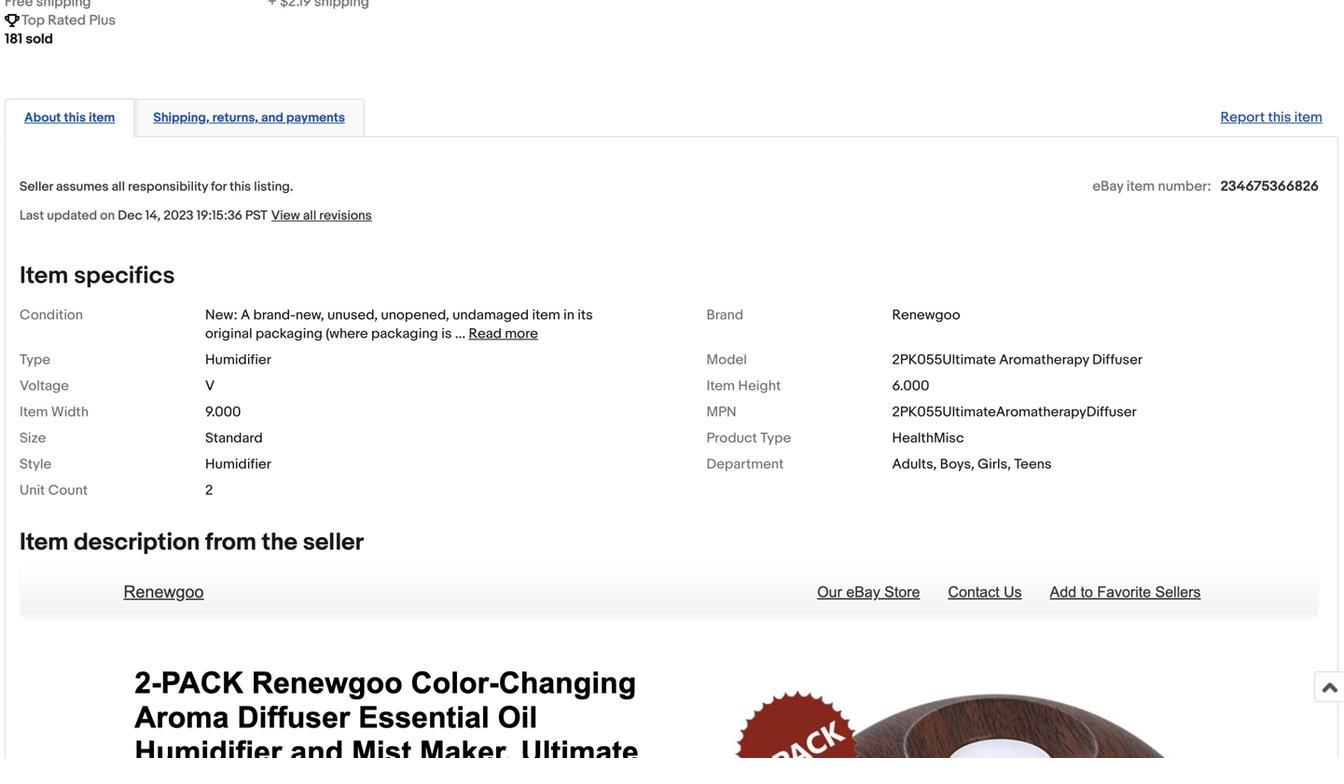 Task type: locate. For each thing, give the bounding box(es) containing it.
packaging
[[256, 326, 323, 342], [371, 326, 439, 342]]

unused,
[[328, 307, 378, 324]]

None text field
[[5, 0, 91, 11]]

pst
[[245, 208, 268, 224]]

None text field
[[268, 0, 370, 11]]

size
[[20, 430, 46, 447]]

renewgoo
[[893, 307, 961, 324]]

seller
[[20, 179, 53, 195]]

humidifier for type
[[205, 352, 271, 369]]

sold
[[26, 31, 53, 48]]

new: a brand-new, unused, unopened, undamaged item in its original packaging (where packaging is ...
[[205, 307, 593, 342]]

item up size at the left bottom of page
[[20, 404, 48, 421]]

181 sold text field
[[5, 30, 53, 49]]

count
[[48, 482, 88, 499]]

all
[[112, 179, 125, 195], [303, 208, 317, 224]]

item for item height
[[707, 378, 735, 395]]

2023
[[164, 208, 194, 224]]

tab list
[[5, 95, 1339, 137]]

model
[[707, 352, 747, 369]]

report this item
[[1221, 109, 1323, 126]]

6.000
[[893, 378, 930, 395]]

1 horizontal spatial all
[[303, 208, 317, 224]]

0 horizontal spatial packaging
[[256, 326, 323, 342]]

packaging down brand-
[[256, 326, 323, 342]]

234675366826
[[1221, 178, 1320, 195]]

more
[[505, 326, 538, 342]]

view
[[271, 208, 300, 224]]

Top Rated Plus text field
[[21, 11, 116, 30]]

0 horizontal spatial this
[[64, 110, 86, 126]]

girls,
[[978, 456, 1012, 473]]

for
[[211, 179, 227, 195]]

2pk055ultimate
[[893, 352, 997, 369]]

last updated on dec 14, 2023 19:15:36 pst view all revisions
[[20, 208, 372, 224]]

undamaged
[[453, 307, 529, 324]]

1 horizontal spatial packaging
[[371, 326, 439, 342]]

responsibility
[[128, 179, 208, 195]]

type up voltage
[[20, 352, 50, 369]]

healthmisc
[[893, 430, 965, 447]]

all right the view
[[303, 208, 317, 224]]

item right about
[[89, 110, 115, 126]]

...
[[455, 326, 466, 342]]

item for item specifics
[[20, 262, 68, 291]]

humidifier
[[205, 352, 271, 369], [205, 456, 271, 473]]

shipping, returns, and payments
[[153, 110, 345, 126]]

this right "report"
[[1269, 109, 1292, 126]]

this for report
[[1269, 109, 1292, 126]]

item up condition
[[20, 262, 68, 291]]

last
[[20, 208, 44, 224]]

type
[[20, 352, 50, 369], [761, 430, 792, 447]]

0 vertical spatial type
[[20, 352, 50, 369]]

in
[[564, 307, 575, 324]]

top rated plus
[[21, 12, 116, 29]]

this right for
[[230, 179, 251, 195]]

type up department
[[761, 430, 792, 447]]

1 humidifier from the top
[[205, 352, 271, 369]]

humidifier for style
[[205, 456, 271, 473]]

item
[[20, 262, 68, 291], [707, 378, 735, 395], [20, 404, 48, 421], [20, 529, 68, 558]]

0 horizontal spatial all
[[112, 179, 125, 195]]

this inside button
[[64, 110, 86, 126]]

unit count
[[20, 482, 88, 499]]

9.000
[[205, 404, 241, 421]]

2pk055ultimate aromatherapy diffuser
[[893, 352, 1143, 369]]

item inside new: a brand-new, unused, unopened, undamaged item in its original packaging (where packaging is ...
[[532, 307, 561, 324]]

humidifier down original
[[205, 352, 271, 369]]

item up the mpn
[[707, 378, 735, 395]]

read more button
[[469, 326, 538, 342]]

read
[[469, 326, 502, 342]]

report this item link
[[1212, 100, 1333, 135]]

humidifier down "standard"
[[205, 456, 271, 473]]

all up on
[[112, 179, 125, 195]]

v
[[205, 378, 215, 395]]

item left in
[[532, 307, 561, 324]]

packaging down unopened,
[[371, 326, 439, 342]]

2 humidifier from the top
[[205, 456, 271, 473]]

a
[[241, 307, 250, 324]]

item
[[1295, 109, 1323, 126], [89, 110, 115, 126], [1127, 178, 1155, 195], [532, 307, 561, 324]]

boys,
[[940, 456, 975, 473]]

returns,
[[212, 110, 258, 126]]

0 horizontal spatial type
[[20, 352, 50, 369]]

on
[[100, 208, 115, 224]]

this
[[1269, 109, 1292, 126], [64, 110, 86, 126], [230, 179, 251, 195]]

(where
[[326, 326, 368, 342]]

2 packaging from the left
[[371, 326, 439, 342]]

this right about
[[64, 110, 86, 126]]

1 vertical spatial all
[[303, 208, 317, 224]]

aromatherapy
[[1000, 352, 1090, 369]]

0 vertical spatial humidifier
[[205, 352, 271, 369]]

1 vertical spatial type
[[761, 430, 792, 447]]

revisions
[[319, 208, 372, 224]]

0 vertical spatial all
[[112, 179, 125, 195]]

item down the unit count
[[20, 529, 68, 558]]

2 horizontal spatial this
[[1269, 109, 1292, 126]]

1 vertical spatial humidifier
[[205, 456, 271, 473]]

item inside button
[[89, 110, 115, 126]]

19:15:36
[[197, 208, 242, 224]]



Task type: vqa. For each thing, say whether or not it's contained in the screenshot.
the item inside About this item button
yes



Task type: describe. For each thing, give the bounding box(es) containing it.
description
[[74, 529, 200, 558]]

item right "report"
[[1295, 109, 1323, 126]]

style
[[20, 456, 51, 473]]

mpn
[[707, 404, 737, 421]]

condition
[[20, 307, 83, 324]]

top
[[21, 12, 45, 29]]

181
[[5, 31, 23, 48]]

unopened,
[[381, 307, 450, 324]]

seller
[[303, 529, 364, 558]]

brand-
[[253, 307, 296, 324]]

rated
[[48, 12, 86, 29]]

1 horizontal spatial this
[[230, 179, 251, 195]]

item width
[[20, 404, 89, 421]]

number:
[[1159, 178, 1212, 195]]

shipping, returns, and payments button
[[153, 109, 345, 127]]

tab list containing about this item
[[5, 95, 1339, 137]]

1 packaging from the left
[[256, 326, 323, 342]]

read more
[[469, 326, 538, 342]]

standard
[[205, 430, 263, 447]]

height
[[739, 378, 781, 395]]

view all revisions link
[[268, 207, 372, 224]]

adults,
[[893, 456, 937, 473]]

brand
[[707, 307, 744, 324]]

adults, boys, girls, teens
[[893, 456, 1052, 473]]

14,
[[145, 208, 161, 224]]

item for item width
[[20, 404, 48, 421]]

its
[[578, 307, 593, 324]]

item description from the seller
[[20, 529, 364, 558]]

about this item button
[[24, 109, 115, 127]]

product type
[[707, 430, 792, 447]]

product
[[707, 430, 758, 447]]

is
[[442, 326, 452, 342]]

item for item description from the seller
[[20, 529, 68, 558]]

1 horizontal spatial type
[[761, 430, 792, 447]]

181 sold
[[5, 31, 53, 48]]

department
[[707, 456, 784, 473]]

the
[[262, 529, 298, 558]]

2
[[205, 482, 213, 499]]

listing.
[[254, 179, 293, 195]]

specifics
[[74, 262, 175, 291]]

original
[[205, 326, 253, 342]]

unit
[[20, 482, 45, 499]]

item right ebay
[[1127, 178, 1155, 195]]

shipping,
[[153, 110, 210, 126]]

item height
[[707, 378, 781, 395]]

dec
[[118, 208, 142, 224]]

teens
[[1015, 456, 1052, 473]]

new,
[[296, 307, 324, 324]]

and
[[261, 110, 284, 126]]

assumes
[[56, 179, 109, 195]]

2pk055ultimatearomatherapydiffuser
[[893, 404, 1137, 421]]

ebay
[[1093, 178, 1124, 195]]

report
[[1221, 109, 1266, 126]]

about
[[24, 110, 61, 126]]

updated
[[47, 208, 97, 224]]

width
[[51, 404, 89, 421]]

this for about
[[64, 110, 86, 126]]

seller assumes all responsibility for this listing.
[[20, 179, 293, 195]]

about this item
[[24, 110, 115, 126]]

from
[[205, 529, 257, 558]]

ebay item number: 234675366826
[[1093, 178, 1320, 195]]

plus
[[89, 12, 116, 29]]

diffuser
[[1093, 352, 1143, 369]]

new:
[[205, 307, 238, 324]]

payments
[[286, 110, 345, 126]]

voltage
[[20, 378, 69, 395]]

item specifics
[[20, 262, 175, 291]]



